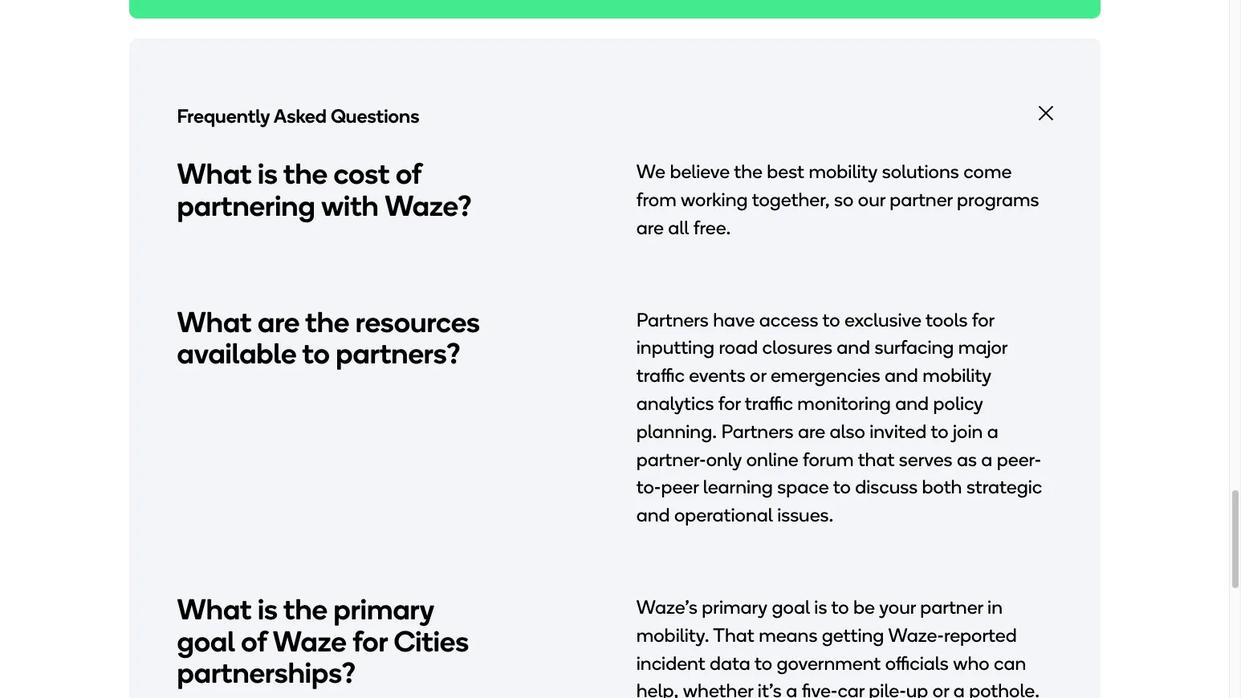 Task type: locate. For each thing, give the bounding box(es) containing it.
2 vertical spatial are
[[798, 420, 826, 443]]

0 horizontal spatial are
[[258, 305, 300, 339]]

waze's primary goal is to be your partner in mobility. that means getting waze-reported incident data to government officials who can help, whether it's a five-car pile-up or a potho
[[637, 596, 1040, 699]]

means
[[759, 624, 818, 647]]

also
[[830, 420, 865, 443]]

monitoring
[[798, 392, 891, 415]]

to right access
[[823, 308, 840, 331]]

operational
[[675, 504, 773, 527]]

1 horizontal spatial or
[[933, 680, 949, 699]]

the
[[283, 157, 328, 191], [734, 160, 763, 183], [305, 305, 349, 339], [283, 593, 328, 627]]

or inside waze's primary goal is to be your partner in mobility. that means getting waze-reported incident data to government officials who can help, whether it's a five-car pile-up or a potho
[[933, 680, 949, 699]]

mobility up policy
[[923, 364, 992, 387]]

partner down solutions
[[890, 188, 953, 211]]

come
[[964, 160, 1012, 183]]

be
[[854, 596, 875, 619]]

1 vertical spatial of
[[241, 624, 267, 659]]

issues.
[[777, 504, 834, 527]]

2 horizontal spatial for
[[972, 308, 995, 331]]

1 vertical spatial what
[[177, 305, 252, 339]]

surfacing
[[875, 336, 954, 359]]

primary inside 'what is the primary goal of waze for cities partnerships?'
[[334, 593, 434, 627]]

what for what are the resources available to partners?
[[177, 305, 252, 339]]

only
[[706, 448, 742, 471]]

partners up online
[[721, 420, 794, 443]]

partners
[[637, 308, 709, 331], [721, 420, 794, 443]]

1 vertical spatial partner
[[920, 596, 983, 619]]

1 horizontal spatial goal
[[772, 596, 810, 619]]

getting
[[822, 624, 884, 647]]

is inside 'what is the primary goal of waze for cities partnerships?'
[[258, 593, 278, 627]]

and up emergencies
[[837, 336, 871, 359]]

mobility inside "partners have access to exclusive tools for inputting road closures and surfacing major traffic events or emergencies and mobility analytics for traffic monitoring and policy planning. partners are also invited to join a partner-only online forum that serves as a peer- to-peer learning space to discuss both strategic and operational issues."
[[923, 364, 992, 387]]

and
[[837, 336, 871, 359], [885, 364, 918, 387], [896, 392, 929, 415], [637, 504, 670, 527]]

the for cost
[[283, 157, 328, 191]]

is down frequently asked questions
[[258, 157, 278, 191]]

frequently asked questions
[[177, 104, 420, 127]]

0 horizontal spatial mobility
[[809, 160, 878, 183]]

0 horizontal spatial for
[[353, 624, 388, 659]]

of left 'waze'
[[241, 624, 267, 659]]

traffic up online
[[745, 392, 793, 415]]

a
[[987, 420, 999, 443], [982, 448, 993, 471], [786, 680, 798, 699], [954, 680, 965, 699]]

goal
[[772, 596, 810, 619], [177, 624, 235, 659]]

1 vertical spatial partners
[[721, 420, 794, 443]]

0 horizontal spatial primary
[[334, 593, 434, 627]]

policy
[[933, 392, 984, 415]]

waze
[[273, 624, 347, 659]]

for inside 'what is the primary goal of waze for cities partnerships?'
[[353, 624, 388, 659]]

0 vertical spatial or
[[750, 364, 766, 387]]

1 horizontal spatial primary
[[702, 596, 768, 619]]

traffic
[[637, 364, 685, 387], [745, 392, 793, 415]]

mobility
[[809, 160, 878, 183], [923, 364, 992, 387]]

the inside we believe the best mobility solutions come from working together, so our partner programs are all free.
[[734, 160, 763, 183]]

what
[[177, 157, 252, 191], [177, 305, 252, 339], [177, 593, 252, 627]]

and down to-
[[637, 504, 670, 527]]

0 vertical spatial what
[[177, 157, 252, 191]]

is inside what is the cost of partnering with waze?
[[258, 157, 278, 191]]

mobility up so
[[809, 160, 878, 183]]

is up getting
[[814, 596, 827, 619]]

3 what from the top
[[177, 593, 252, 627]]

data
[[710, 652, 751, 675]]

1 vertical spatial or
[[933, 680, 949, 699]]

0 vertical spatial partners
[[637, 308, 709, 331]]

waze's
[[637, 596, 698, 619]]

0 vertical spatial mobility
[[809, 160, 878, 183]]

what inside "what are the resources available to partners?"
[[177, 305, 252, 339]]

the inside what is the cost of partnering with waze?
[[283, 157, 328, 191]]

for
[[972, 308, 995, 331], [719, 392, 741, 415], [353, 624, 388, 659]]

that
[[858, 448, 895, 471]]

partnering
[[177, 189, 315, 223]]

1 vertical spatial mobility
[[923, 364, 992, 387]]

2 vertical spatial what
[[177, 593, 252, 627]]

is up the partnerships?
[[258, 593, 278, 627]]

0 vertical spatial traffic
[[637, 364, 685, 387]]

1 vertical spatial goal
[[177, 624, 235, 659]]

2 vertical spatial for
[[353, 624, 388, 659]]

0 horizontal spatial of
[[241, 624, 267, 659]]

1 horizontal spatial partners
[[721, 420, 794, 443]]

is for partnering
[[258, 157, 278, 191]]

frequently
[[177, 104, 270, 127]]

waze-
[[888, 624, 944, 647]]

the inside "what are the resources available to partners?"
[[305, 305, 349, 339]]

invited
[[870, 420, 927, 443]]

for down events
[[719, 392, 741, 415]]

five-
[[802, 680, 838, 699]]

goal inside 'what is the primary goal of waze for cities partnerships?'
[[177, 624, 235, 659]]

1 horizontal spatial mobility
[[923, 364, 992, 387]]

what inside 'what is the primary goal of waze for cities partnerships?'
[[177, 593, 252, 627]]

0 horizontal spatial or
[[750, 364, 766, 387]]

major
[[959, 336, 1008, 359]]

the for resources
[[305, 305, 349, 339]]

of right cost
[[396, 157, 421, 191]]

is
[[258, 157, 278, 191], [258, 593, 278, 627], [814, 596, 827, 619]]

free.
[[694, 216, 731, 239]]

1 vertical spatial are
[[258, 305, 300, 339]]

for right 'waze'
[[353, 624, 388, 659]]

partner up reported at right
[[920, 596, 983, 619]]

partner
[[890, 188, 953, 211], [920, 596, 983, 619]]

for up major
[[972, 308, 995, 331]]

partners up inputting
[[637, 308, 709, 331]]

the inside 'what is the primary goal of waze for cities partnerships?'
[[283, 593, 328, 627]]

0 horizontal spatial traffic
[[637, 364, 685, 387]]

waze?
[[385, 189, 472, 223]]

that
[[713, 624, 755, 647]]

2 horizontal spatial are
[[798, 420, 826, 443]]

or
[[750, 364, 766, 387], [933, 680, 949, 699]]

the for primary
[[283, 593, 328, 627]]

in
[[988, 596, 1003, 619]]

what is the primary goal of waze for cities partnerships?
[[177, 593, 469, 691]]

0 vertical spatial for
[[972, 308, 995, 331]]

1 vertical spatial for
[[719, 392, 741, 415]]

0 horizontal spatial goal
[[177, 624, 235, 659]]

what inside what is the cost of partnering with waze?
[[177, 157, 252, 191]]

or down the road
[[750, 364, 766, 387]]

of
[[396, 157, 421, 191], [241, 624, 267, 659]]

partners?
[[336, 337, 461, 371]]

0 vertical spatial goal
[[772, 596, 810, 619]]

1 what from the top
[[177, 157, 252, 191]]

believe
[[670, 160, 730, 183]]

1 horizontal spatial traffic
[[745, 392, 793, 415]]

a right as
[[982, 448, 993, 471]]

1 vertical spatial traffic
[[745, 392, 793, 415]]

peer
[[661, 476, 699, 499]]

2 what from the top
[[177, 305, 252, 339]]

0 vertical spatial of
[[396, 157, 421, 191]]

are
[[637, 216, 664, 239], [258, 305, 300, 339], [798, 420, 826, 443]]

0 vertical spatial are
[[637, 216, 664, 239]]

goal inside waze's primary goal is to be your partner in mobility. that means getting waze-reported incident data to government officials who can help, whether it's a five-car pile-up or a potho
[[772, 596, 810, 619]]

1 horizontal spatial of
[[396, 157, 421, 191]]

or right up
[[933, 680, 949, 699]]

0 vertical spatial partner
[[890, 188, 953, 211]]

available
[[177, 337, 297, 371]]

to right available
[[302, 337, 330, 371]]

traffic up analytics
[[637, 364, 685, 387]]

programs
[[957, 188, 1039, 211]]

analytics
[[637, 392, 714, 415]]

1 horizontal spatial are
[[637, 216, 664, 239]]

peer-
[[997, 448, 1042, 471]]

primary
[[334, 593, 434, 627], [702, 596, 768, 619]]

both
[[922, 476, 962, 499]]



Task type: describe. For each thing, give the bounding box(es) containing it.
and up invited on the right of the page
[[896, 392, 929, 415]]

online
[[747, 448, 799, 471]]

of inside what is the cost of partnering with waze?
[[396, 157, 421, 191]]

the for best
[[734, 160, 763, 183]]

tools
[[926, 308, 968, 331]]

working
[[681, 188, 748, 211]]

asked
[[274, 104, 327, 127]]

from
[[637, 188, 677, 211]]

what is the cost of partnering with waze?
[[177, 157, 472, 223]]

to down forum on the bottom right
[[833, 476, 851, 499]]

or inside "partners have access to exclusive tools for inputting road closures and surfacing major traffic events or emergencies and mobility analytics for traffic monitoring and policy planning. partners are also invited to join a partner-only online forum that serves as a peer- to-peer learning space to discuss both strategic and operational issues."
[[750, 364, 766, 387]]

up
[[906, 680, 929, 699]]

your
[[880, 596, 916, 619]]

partnerships?
[[177, 656, 356, 691]]

our
[[858, 188, 886, 211]]

to inside "what are the resources available to partners?"
[[302, 337, 330, 371]]

emergencies
[[771, 364, 881, 387]]

is for of
[[258, 593, 278, 627]]

space
[[778, 476, 829, 499]]

whether
[[683, 680, 753, 699]]

partners have access to exclusive tools for inputting road closures and surfacing major traffic events or emergencies and mobility analytics for traffic monitoring and policy planning. partners are also invited to join a partner-only online forum that serves as a peer- to-peer learning space to discuss both strategic and operational issues.
[[637, 308, 1042, 527]]

mobility inside we believe the best mobility solutions come from working together, so our partner programs are all free.
[[809, 160, 878, 183]]

discuss
[[855, 476, 918, 499]]

to left the be at the bottom
[[831, 596, 849, 619]]

what are the resources available to partners?
[[177, 305, 480, 371]]

a down who
[[954, 680, 965, 699]]

serves
[[899, 448, 953, 471]]

with
[[321, 189, 379, 223]]

who
[[953, 652, 990, 675]]

reported
[[944, 624, 1017, 647]]

solutions
[[882, 160, 959, 183]]

are inside "what are the resources available to partners?"
[[258, 305, 300, 339]]

what for what is the cost of partnering with waze?
[[177, 157, 252, 191]]

of inside 'what is the primary goal of waze for cities partnerships?'
[[241, 624, 267, 659]]

join
[[953, 420, 983, 443]]

can
[[994, 652, 1026, 675]]

primary inside waze's primary goal is to be your partner in mobility. that means getting waze-reported incident data to government officials who can help, whether it's a five-car pile-up or a potho
[[702, 596, 768, 619]]

forum
[[803, 448, 854, 471]]

cities
[[394, 624, 469, 659]]

learning
[[703, 476, 773, 499]]

to left join
[[931, 420, 949, 443]]

are inside we believe the best mobility solutions come from working together, so our partner programs are all free.
[[637, 216, 664, 239]]

road
[[719, 336, 758, 359]]

so
[[834, 188, 854, 211]]

have
[[713, 308, 755, 331]]

to-
[[637, 476, 661, 499]]

cost
[[334, 157, 390, 191]]

questions
[[331, 104, 420, 127]]

1 horizontal spatial for
[[719, 392, 741, 415]]

resources
[[356, 305, 480, 339]]

access
[[759, 308, 818, 331]]

car
[[838, 680, 865, 699]]

partner inside waze's primary goal is to be your partner in mobility. that means getting waze-reported incident data to government officials who can help, whether it's a five-car pile-up or a potho
[[920, 596, 983, 619]]

we believe the best mobility solutions come from working together, so our partner programs are all free.
[[637, 160, 1039, 239]]

strategic
[[967, 476, 1042, 499]]

partner inside we believe the best mobility solutions come from working together, so our partner programs are all free.
[[890, 188, 953, 211]]

together,
[[752, 188, 830, 211]]

pile-
[[869, 680, 906, 699]]

officials
[[885, 652, 949, 675]]

we
[[637, 160, 666, 183]]

mobility.
[[637, 624, 709, 647]]

it's
[[758, 680, 782, 699]]

and down surfacing
[[885, 364, 918, 387]]

is inside waze's primary goal is to be your partner in mobility. that means getting waze-reported incident data to government officials who can help, whether it's a five-car pile-up or a potho
[[814, 596, 827, 619]]

a right it's
[[786, 680, 798, 699]]

planning.
[[637, 420, 717, 443]]

as
[[957, 448, 977, 471]]

events
[[689, 364, 746, 387]]

a right join
[[987, 420, 999, 443]]

what for what is the primary goal of waze for cities partnerships?
[[177, 593, 252, 627]]

all
[[668, 216, 689, 239]]

0 horizontal spatial partners
[[637, 308, 709, 331]]

exclusive
[[845, 308, 922, 331]]

incident
[[637, 652, 706, 675]]

partner-
[[637, 448, 706, 471]]

best
[[767, 160, 805, 183]]

are inside "partners have access to exclusive tools for inputting road closures and surfacing major traffic events or emergencies and mobility analytics for traffic monitoring and policy planning. partners are also invited to join a partner-only online forum that serves as a peer- to-peer learning space to discuss both strategic and operational issues."
[[798, 420, 826, 443]]

inputting
[[637, 336, 715, 359]]

closures
[[763, 336, 833, 359]]

government
[[777, 652, 881, 675]]

to up it's
[[755, 652, 772, 675]]

help,
[[637, 680, 679, 699]]



Task type: vqa. For each thing, say whether or not it's contained in the screenshot.
for to the middle
yes



